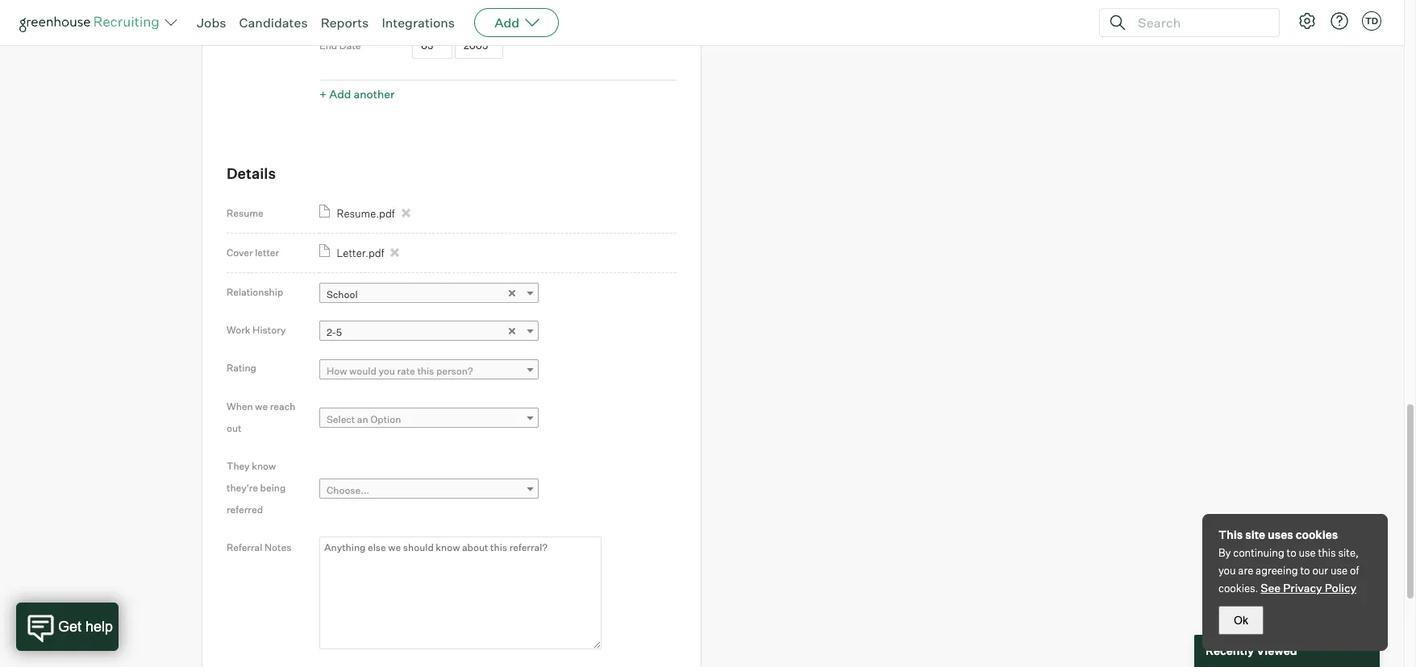 Task type: vqa. For each thing, say whether or not it's contained in the screenshot.
the this inside the How Would You Rate This Person? link
yes



Task type: locate. For each thing, give the bounding box(es) containing it.
1 horizontal spatial this
[[1319, 547, 1336, 560]]

this inside by continuing to use this site, you are agreeing to our use of cookies.
[[1319, 547, 1336, 560]]

you down by
[[1219, 565, 1236, 578]]

you left rate
[[379, 365, 395, 377]]

1 horizontal spatial to
[[1301, 565, 1311, 578]]

this up our on the right bottom of the page
[[1319, 547, 1336, 560]]

cookies
[[1296, 528, 1339, 542]]

how would you rate this person? link
[[319, 360, 539, 383]]

use down "cookies"
[[1299, 547, 1316, 560]]

this right rate
[[417, 365, 434, 377]]

this
[[417, 365, 434, 377], [1319, 547, 1336, 560]]

an
[[357, 414, 368, 426]]

cover
[[227, 247, 253, 259]]

they
[[227, 460, 250, 473]]

add
[[495, 15, 520, 31], [329, 88, 351, 101]]

person?
[[436, 365, 473, 377]]

date for start date
[[344, 4, 366, 16]]

letter
[[255, 247, 279, 259]]

1 vertical spatial add
[[329, 88, 351, 101]]

relationship
[[227, 286, 283, 298]]

referral
[[227, 542, 262, 554]]

to down uses
[[1287, 547, 1297, 560]]

date
[[344, 4, 366, 16], [340, 40, 361, 52]]

0 vertical spatial use
[[1299, 547, 1316, 560]]

0 vertical spatial this
[[417, 365, 434, 377]]

1 horizontal spatial use
[[1331, 565, 1348, 578]]

yyyy text field right mm text box
[[455, 33, 503, 59]]

2 yyyy text field from the top
[[455, 33, 503, 59]]

to left our on the right bottom of the page
[[1301, 565, 1311, 578]]

select an option
[[327, 414, 401, 426]]

this for use
[[1319, 547, 1336, 560]]

select an option link
[[319, 409, 539, 432]]

continuing
[[1234, 547, 1285, 560]]

date right start at the top
[[344, 4, 366, 16]]

privacy
[[1284, 582, 1323, 595]]

use
[[1299, 547, 1316, 560], [1331, 565, 1348, 578]]

0 vertical spatial you
[[379, 365, 395, 377]]

when we reach out
[[227, 401, 296, 435]]

add inside add popup button
[[495, 15, 520, 31]]

they're
[[227, 482, 258, 494]]

2-
[[327, 327, 336, 339]]

2-5
[[327, 327, 342, 339]]

jobs
[[197, 15, 226, 31]]

0 horizontal spatial this
[[417, 365, 434, 377]]

0 horizontal spatial to
[[1287, 547, 1297, 560]]

0 vertical spatial date
[[344, 4, 366, 16]]

0 vertical spatial yyyy text field
[[455, 0, 503, 23]]

1 horizontal spatial add
[[495, 15, 520, 31]]

1 vertical spatial to
[[1301, 565, 1311, 578]]

add right mm text field
[[495, 15, 520, 31]]

are
[[1239, 565, 1254, 578]]

add inside education element
[[329, 88, 351, 101]]

candidates link
[[239, 15, 308, 31]]

1 vertical spatial this
[[1319, 547, 1336, 560]]

use left of in the bottom right of the page
[[1331, 565, 1348, 578]]

1 yyyy text field from the top
[[455, 0, 503, 23]]

1 horizontal spatial you
[[1219, 565, 1236, 578]]

0 horizontal spatial add
[[329, 88, 351, 101]]

cover letter
[[227, 247, 279, 259]]

YYYY text field
[[455, 0, 503, 23], [455, 33, 503, 59]]

end
[[319, 40, 337, 52]]

reports
[[321, 15, 369, 31]]

5
[[336, 327, 342, 339]]

1 vertical spatial you
[[1219, 565, 1236, 578]]

add button
[[474, 8, 559, 37]]

select
[[327, 414, 355, 426]]

to
[[1287, 547, 1297, 560], [1301, 565, 1311, 578]]

recently
[[1206, 645, 1254, 659]]

see
[[1261, 582, 1281, 595]]

being
[[260, 482, 286, 494]]

date right end
[[340, 40, 361, 52]]

1 vertical spatial date
[[340, 40, 361, 52]]

would
[[349, 365, 377, 377]]

td button
[[1363, 11, 1382, 31]]

0 vertical spatial add
[[495, 15, 520, 31]]

resume.pdf
[[337, 207, 395, 220]]

work
[[227, 324, 250, 337]]

you
[[379, 365, 395, 377], [1219, 565, 1236, 578]]

you inside by continuing to use this site, you are agreeing to our use of cookies.
[[1219, 565, 1236, 578]]

choose... link
[[319, 479, 539, 502]]

1 vertical spatial use
[[1331, 565, 1348, 578]]

reach
[[270, 401, 296, 413]]

add right +
[[329, 88, 351, 101]]

ok
[[1234, 615, 1249, 628]]

start date
[[319, 4, 366, 16]]

1 vertical spatial yyyy text field
[[455, 33, 503, 59]]

greenhouse recruiting image
[[19, 13, 165, 32]]

yyyy text field for start date
[[455, 0, 503, 23]]

Search text field
[[1134, 11, 1265, 34]]

+ add another
[[319, 88, 395, 101]]

yyyy text field right mm text field
[[455, 0, 503, 23]]

school
[[327, 289, 358, 301]]



Task type: describe. For each thing, give the bounding box(es) containing it.
td button
[[1359, 8, 1385, 34]]

policy
[[1325, 582, 1357, 595]]

+
[[319, 88, 327, 101]]

how would you rate this person?
[[327, 365, 473, 377]]

by continuing to use this site, you are agreeing to our use of cookies.
[[1219, 547, 1360, 595]]

end date
[[319, 40, 361, 52]]

candidates
[[239, 15, 308, 31]]

when
[[227, 401, 253, 413]]

td
[[1366, 15, 1379, 27]]

MM text field
[[412, 33, 453, 59]]

date for end date
[[340, 40, 361, 52]]

0 vertical spatial to
[[1287, 547, 1297, 560]]

ok button
[[1219, 607, 1264, 636]]

Referral Notes text field
[[319, 537, 602, 650]]

start
[[319, 4, 342, 16]]

site,
[[1339, 547, 1359, 560]]

they know they're being referred
[[227, 460, 286, 516]]

work history
[[227, 324, 286, 337]]

our
[[1313, 565, 1329, 578]]

see privacy policy link
[[1261, 582, 1357, 595]]

another
[[354, 88, 395, 101]]

0 horizontal spatial use
[[1299, 547, 1316, 560]]

referral notes
[[227, 542, 292, 554]]

site
[[1246, 528, 1266, 542]]

+ add another link
[[319, 88, 395, 101]]

integrations link
[[382, 15, 455, 31]]

2-5 link
[[319, 321, 539, 345]]

uses
[[1268, 528, 1294, 542]]

education element
[[319, 0, 677, 106]]

viewed
[[1257, 645, 1298, 659]]

recently viewed
[[1206, 645, 1298, 659]]

reports link
[[321, 15, 369, 31]]

resume
[[227, 207, 264, 219]]

referred
[[227, 504, 263, 516]]

choose...
[[327, 485, 370, 497]]

notes
[[265, 542, 292, 554]]

we
[[255, 401, 268, 413]]

history
[[253, 324, 286, 337]]

of
[[1350, 565, 1360, 578]]

agreeing
[[1256, 565, 1299, 578]]

jobs link
[[197, 15, 226, 31]]

rate
[[397, 365, 415, 377]]

school link
[[319, 283, 539, 307]]

integrations
[[382, 15, 455, 31]]

letter.pdf
[[337, 247, 384, 260]]

this
[[1219, 528, 1243, 542]]

this site uses cookies
[[1219, 528, 1339, 542]]

know
[[252, 460, 276, 473]]

out
[[227, 423, 242, 435]]

option
[[370, 414, 401, 426]]

see privacy policy
[[1261, 582, 1357, 595]]

by
[[1219, 547, 1231, 560]]

rating
[[227, 363, 257, 375]]

configure image
[[1298, 11, 1317, 31]]

yyyy text field for end date
[[455, 33, 503, 59]]

how
[[327, 365, 347, 377]]

cookies.
[[1219, 582, 1259, 595]]

0 horizontal spatial you
[[379, 365, 395, 377]]

this for rate
[[417, 365, 434, 377]]

details
[[227, 165, 276, 183]]

MM text field
[[412, 0, 453, 23]]



